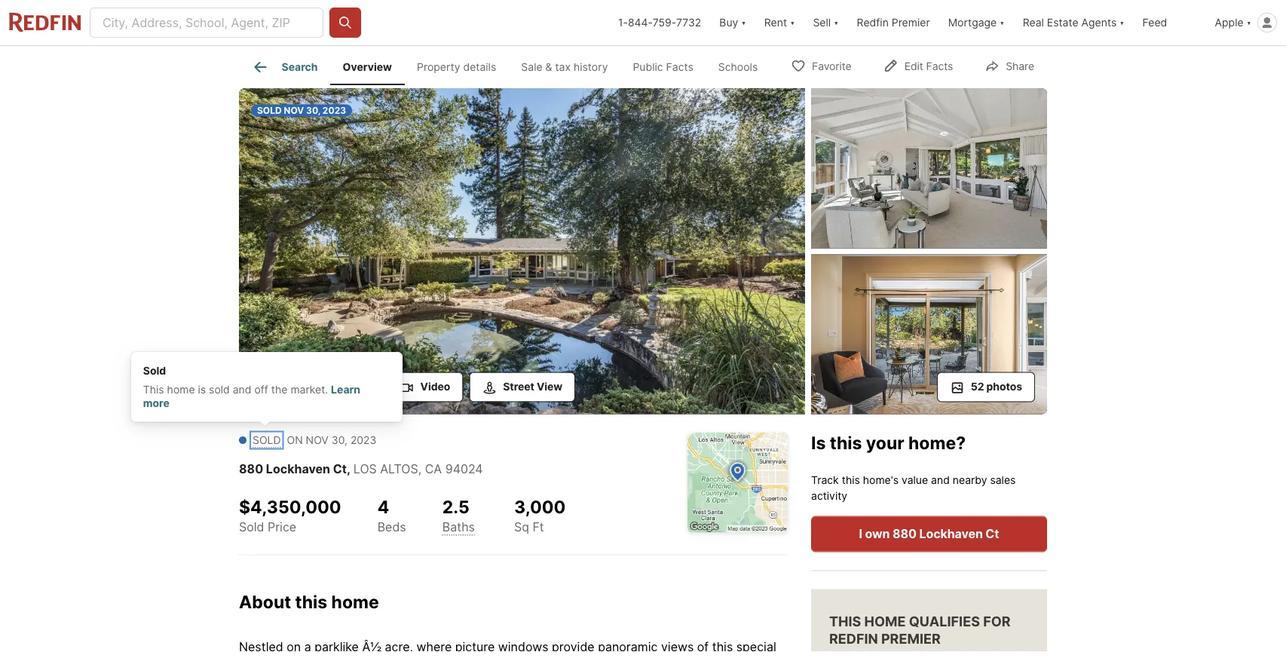 Task type: vqa. For each thing, say whether or not it's contained in the screenshot.
following:
no



Task type: locate. For each thing, give the bounding box(es) containing it.
lockhaven down nearby
[[920, 527, 983, 541]]

feed button
[[1134, 0, 1207, 45]]

30, down search
[[306, 105, 321, 116]]

2023 inside sold nov 30, 2023 link
[[323, 105, 346, 116]]

property
[[417, 61, 461, 73]]

0 horizontal spatial nov
[[284, 105, 304, 116]]

this right track
[[842, 474, 860, 487]]

0 horizontal spatial 880
[[239, 462, 263, 477]]

1 horizontal spatial and
[[932, 474, 950, 487]]

▾ right mortgage
[[1000, 16, 1005, 29]]

5 ▾ from the left
[[1120, 16, 1125, 29]]

facts right public
[[666, 61, 694, 73]]

your
[[866, 433, 905, 454]]

search
[[282, 61, 318, 73]]

0 horizontal spatial lockhaven
[[266, 462, 330, 477]]

tab list
[[239, 46, 783, 85]]

1 horizontal spatial home
[[332, 592, 379, 613]]

sold nov 30, 2023
[[257, 105, 346, 116]]

sold
[[143, 364, 166, 377], [239, 520, 264, 535]]

favorite button
[[778, 50, 865, 81]]

ft
[[533, 520, 544, 535]]

ct left los
[[333, 462, 347, 477]]

learn more
[[143, 384, 360, 410]]

video
[[421, 381, 450, 393]]

this for home
[[295, 592, 328, 613]]

2 vertical spatial this
[[295, 592, 328, 613]]

and inside 'track this home's value and nearby sales activity'
[[932, 474, 950, 487]]

this inside 'track this home's value and nearby sales activity'
[[842, 474, 860, 487]]

0 vertical spatial home
[[167, 384, 195, 396]]

this
[[830, 433, 862, 454], [842, 474, 860, 487], [295, 592, 328, 613]]

1 horizontal spatial 2023
[[351, 434, 377, 447]]

880 inside button
[[893, 527, 917, 541]]

street view button
[[469, 372, 576, 402]]

share button
[[972, 50, 1048, 81]]

&
[[546, 61, 552, 73]]

mortgage
[[949, 16, 997, 29]]

▾ right the apple
[[1247, 16, 1252, 29]]

1 horizontal spatial facts
[[927, 60, 954, 73]]

▾ right rent
[[790, 16, 795, 29]]

1 vertical spatial sold
[[239, 520, 264, 535]]

▾ right "agents"
[[1120, 16, 1125, 29]]

sold left price
[[239, 520, 264, 535]]

0 vertical spatial nov
[[284, 105, 304, 116]]

0 horizontal spatial and
[[233, 384, 252, 396]]

ct down sales
[[986, 527, 1000, 541]]

1 vertical spatial this
[[842, 474, 860, 487]]

nov for sold
[[284, 105, 304, 116]]

2.5
[[443, 497, 470, 518]]

apple
[[1216, 16, 1244, 29]]

▾ right buy
[[742, 16, 747, 29]]

1 horizontal spatial ,
[[418, 462, 422, 477]]

▾ right sell
[[834, 16, 839, 29]]

redfin
[[857, 16, 889, 29]]

0 vertical spatial and
[[233, 384, 252, 396]]

1 vertical spatial 30,
[[332, 434, 348, 447]]

this for home's
[[842, 474, 860, 487]]

video button
[[387, 372, 463, 402]]

facts inside button
[[927, 60, 954, 73]]

0 horizontal spatial home
[[167, 384, 195, 396]]

1 vertical spatial nov
[[306, 434, 329, 447]]

2023 up los
[[351, 434, 377, 447]]

sold up this
[[143, 364, 166, 377]]

photos
[[987, 381, 1023, 393]]

lockhaven inside button
[[920, 527, 983, 541]]

edit facts button
[[871, 50, 966, 81]]

estate
[[1048, 16, 1079, 29]]

1 horizontal spatial sold
[[239, 520, 264, 535]]

value
[[902, 474, 929, 487]]

edit
[[905, 60, 924, 73]]

walkthrough
[[302, 381, 368, 393]]

redfin
[[830, 630, 879, 647]]

details
[[463, 61, 496, 73]]

▾ for rent ▾
[[790, 16, 795, 29]]

880
[[239, 462, 263, 477], [893, 527, 917, 541]]

$4,350,000 sold price
[[239, 497, 341, 535]]

home
[[167, 384, 195, 396], [332, 592, 379, 613]]

rent ▾ button
[[765, 0, 795, 45]]

0 vertical spatial 30,
[[306, 105, 321, 116]]

3d
[[285, 381, 300, 393]]

0 vertical spatial sold
[[257, 105, 282, 116]]

880 lockhaven ct, los altos, ca 94024 image
[[239, 88, 806, 414], [812, 88, 1048, 248], [812, 254, 1048, 414]]

30, up '880 lockhaven ct , los altos , ca 94024'
[[332, 434, 348, 447]]

search link
[[252, 58, 318, 76]]

redfin premier button
[[848, 0, 940, 45]]

this for your
[[830, 433, 862, 454]]

nov right on
[[306, 434, 329, 447]]

0 vertical spatial lockhaven
[[266, 462, 330, 477]]

this home is sold and off the market.
[[143, 384, 328, 396]]

i
[[860, 527, 863, 541]]

ct inside button
[[986, 527, 1000, 541]]

and right value
[[932, 474, 950, 487]]

facts for public facts
[[666, 61, 694, 73]]

sell ▾ button
[[804, 0, 848, 45]]

880 up $4,350,000
[[239, 462, 263, 477]]

1 vertical spatial home
[[332, 592, 379, 613]]

track this home's value and nearby sales activity
[[812, 474, 1016, 503]]

sq
[[514, 520, 529, 535]]

0 horizontal spatial 30,
[[306, 105, 321, 116]]

this right about
[[295, 592, 328, 613]]

0 horizontal spatial sold
[[143, 364, 166, 377]]

altos
[[380, 462, 418, 477]]

1 horizontal spatial 30,
[[332, 434, 348, 447]]

ct
[[333, 462, 347, 477], [986, 527, 1000, 541]]

off
[[254, 384, 268, 396]]

redfin premier
[[857, 16, 930, 29]]

1 ▾ from the left
[[742, 16, 747, 29]]

lockhaven
[[266, 462, 330, 477], [920, 527, 983, 541]]

0 vertical spatial this
[[830, 433, 862, 454]]

facts for edit facts
[[927, 60, 954, 73]]

52 photos
[[971, 381, 1023, 393]]

0 vertical spatial ct
[[333, 462, 347, 477]]

1 vertical spatial and
[[932, 474, 950, 487]]

3 ▾ from the left
[[834, 16, 839, 29]]

0 vertical spatial 2023
[[323, 105, 346, 116]]

overview tab
[[330, 49, 405, 85]]

facts right edit
[[927, 60, 954, 73]]

real estate agents ▾ link
[[1023, 0, 1125, 45]]

and for value
[[932, 474, 950, 487]]

3,000
[[514, 497, 566, 518]]

and
[[233, 384, 252, 396], [932, 474, 950, 487]]

sell ▾
[[813, 16, 839, 29]]

0 horizontal spatial 2023
[[323, 105, 346, 116]]

facts inside tab
[[666, 61, 694, 73]]

buy ▾
[[720, 16, 747, 29]]

view
[[537, 381, 563, 393]]

1 vertical spatial 880
[[893, 527, 917, 541]]

and left off
[[233, 384, 252, 396]]

52
[[971, 381, 985, 393]]

sold for sold nov 30, 2023
[[257, 105, 282, 116]]

and for sold
[[233, 384, 252, 396]]

learn more link
[[143, 384, 360, 410]]

premier
[[892, 16, 930, 29]]

nov down search
[[284, 105, 304, 116]]

2023 down overview tab
[[323, 105, 346, 116]]

favorite
[[812, 60, 852, 73]]

1 horizontal spatial 880
[[893, 527, 917, 541]]

1 vertical spatial ct
[[986, 527, 1000, 541]]

1 horizontal spatial ct
[[986, 527, 1000, 541]]

sold down search link
[[257, 105, 282, 116]]

sold left on
[[253, 434, 281, 447]]

nov
[[284, 105, 304, 116], [306, 434, 329, 447]]

$4,350,000
[[239, 497, 341, 518]]

▾ for sell ▾
[[834, 16, 839, 29]]

1 horizontal spatial nov
[[306, 434, 329, 447]]

2.5 baths
[[443, 497, 475, 535]]

2 ▾ from the left
[[790, 16, 795, 29]]

about
[[239, 592, 291, 613]]

1 vertical spatial sold
[[253, 434, 281, 447]]

52 photos button
[[937, 372, 1036, 402]]

, left ca
[[418, 462, 422, 477]]

6 ▾ from the left
[[1247, 16, 1252, 29]]

lockhaven down on
[[266, 462, 330, 477]]

1 vertical spatial lockhaven
[[920, 527, 983, 541]]

1 vertical spatial 2023
[[351, 434, 377, 447]]

, left los
[[347, 462, 351, 477]]

this
[[143, 384, 164, 396]]

public facts tab
[[621, 49, 706, 85]]

880 right own
[[893, 527, 917, 541]]

this right is
[[830, 433, 862, 454]]

,
[[347, 462, 351, 477], [418, 462, 422, 477]]

30,
[[306, 105, 321, 116], [332, 434, 348, 447]]

0 horizontal spatial facts
[[666, 61, 694, 73]]

1 horizontal spatial lockhaven
[[920, 527, 983, 541]]

rent ▾ button
[[756, 0, 804, 45]]

0 horizontal spatial ,
[[347, 462, 351, 477]]

0 horizontal spatial ct
[[333, 462, 347, 477]]

tab list containing search
[[239, 46, 783, 85]]

4 ▾ from the left
[[1000, 16, 1005, 29]]

public
[[633, 61, 663, 73]]



Task type: describe. For each thing, give the bounding box(es) containing it.
1-
[[618, 16, 628, 29]]

nearby
[[953, 474, 988, 487]]

buy
[[720, 16, 739, 29]]

real estate agents ▾ button
[[1014, 0, 1134, 45]]

▾ for buy ▾
[[742, 16, 747, 29]]

home's
[[863, 474, 899, 487]]

3d walkthrough button
[[251, 372, 381, 402]]

feed
[[1143, 16, 1168, 29]]

sale & tax history
[[521, 61, 608, 73]]

3,000 sq ft
[[514, 497, 566, 535]]

sold
[[209, 384, 230, 396]]

sold for sold
[[253, 434, 281, 447]]

sale
[[521, 61, 543, 73]]

i own 880 lockhaven ct button
[[812, 516, 1048, 552]]

94024
[[446, 462, 483, 477]]

for
[[984, 613, 1011, 630]]

edit facts
[[905, 60, 954, 73]]

▾ for apple ▾
[[1247, 16, 1252, 29]]

30, for sold
[[306, 105, 321, 116]]

agents
[[1082, 16, 1117, 29]]

the
[[271, 384, 288, 396]]

30, for on
[[332, 434, 348, 447]]

premier
[[882, 630, 941, 647]]

buy ▾ button
[[711, 0, 756, 45]]

4 beds
[[378, 497, 406, 535]]

0 vertical spatial sold
[[143, 364, 166, 377]]

844-
[[628, 16, 653, 29]]

sell
[[813, 16, 831, 29]]

street
[[503, 381, 535, 393]]

2023 for on nov 30, 2023
[[351, 434, 377, 447]]

price
[[268, 520, 297, 535]]

share
[[1006, 60, 1035, 73]]

market.
[[291, 384, 328, 396]]

overview
[[343, 61, 392, 73]]

history
[[574, 61, 608, 73]]

is
[[812, 433, 826, 454]]

baths link
[[443, 520, 475, 535]]

property details tab
[[405, 49, 509, 85]]

sales
[[991, 474, 1016, 487]]

track
[[812, 474, 839, 487]]

▾ for mortgage ▾
[[1000, 16, 1005, 29]]

real estate agents ▾
[[1023, 16, 1125, 29]]

learn
[[331, 384, 360, 396]]

baths
[[443, 520, 475, 535]]

sell ▾ button
[[813, 0, 839, 45]]

home?
[[909, 433, 966, 454]]

public facts
[[633, 61, 694, 73]]

0 vertical spatial 880
[[239, 462, 263, 477]]

los
[[354, 462, 377, 477]]

schools tab
[[706, 49, 771, 85]]

rent ▾
[[765, 16, 795, 29]]

880 lockhaven ct , los altos , ca 94024
[[239, 462, 483, 477]]

City, Address, School, Agent, ZIP search field
[[90, 8, 324, 38]]

more
[[143, 397, 170, 410]]

activity
[[812, 490, 848, 503]]

schools
[[719, 61, 758, 73]]

mortgage ▾ button
[[940, 0, 1014, 45]]

mortgage ▾
[[949, 16, 1005, 29]]

is
[[198, 384, 206, 396]]

2 , from the left
[[418, 462, 422, 477]]

property details
[[417, 61, 496, 73]]

about this home
[[239, 592, 379, 613]]

2023 for sold nov 30, 2023
[[323, 105, 346, 116]]

7732
[[676, 16, 702, 29]]

real
[[1023, 16, 1045, 29]]

nov for on
[[306, 434, 329, 447]]

sale & tax history tab
[[509, 49, 621, 85]]

ca
[[425, 462, 442, 477]]

street view
[[503, 381, 563, 393]]

this home qualifies for redfin premier
[[830, 613, 1011, 647]]

1-844-759-7732
[[618, 16, 702, 29]]

1 , from the left
[[347, 462, 351, 477]]

this
[[830, 613, 862, 630]]

sold inside $4,350,000 sold price
[[239, 520, 264, 535]]

on nov 30, 2023
[[284, 434, 377, 447]]

mortgage ▾ button
[[949, 0, 1005, 45]]

own
[[866, 527, 890, 541]]

is this your home?
[[812, 433, 966, 454]]

759-
[[653, 16, 676, 29]]

apple ▾
[[1216, 16, 1252, 29]]

submit search image
[[338, 15, 353, 30]]

buy ▾ button
[[720, 0, 747, 45]]

rent
[[765, 16, 787, 29]]

4
[[378, 497, 389, 518]]

tax
[[555, 61, 571, 73]]

map entry image
[[688, 433, 788, 533]]



